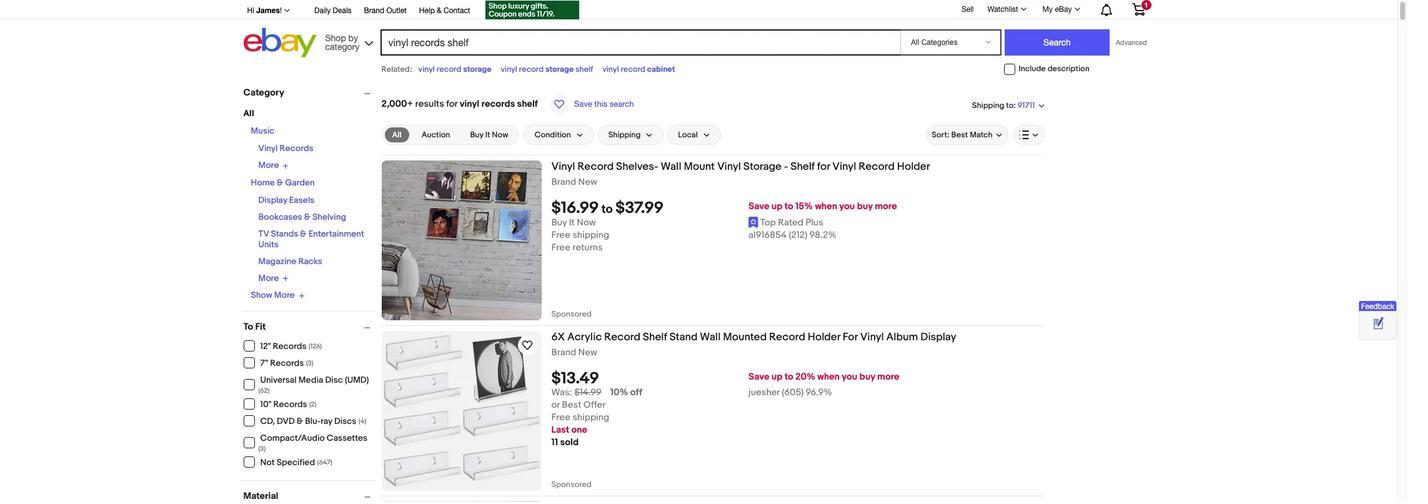 Task type: describe. For each thing, give the bounding box(es) containing it.
shop by category button
[[320, 28, 376, 55]]

10%
[[611, 387, 629, 399]]

juesher
[[749, 387, 780, 399]]

12" records (126)
[[260, 341, 322, 352]]

12"
[[260, 341, 271, 352]]

contact
[[444, 6, 471, 15]]

dvd
[[277, 416, 295, 427]]

for
[[843, 331, 858, 344]]

$13.49
[[552, 370, 599, 389]]

& inside account navigation
[[437, 6, 442, 15]]

material
[[243, 490, 278, 502]]

bookcases
[[258, 212, 302, 222]]

buy it now
[[470, 130, 509, 140]]

15%
[[796, 201, 813, 213]]

units
[[258, 239, 279, 250]]

& down the bookcases & shelving "link" on the left top
[[300, 228, 307, 239]]

category button
[[243, 87, 376, 99]]

condition
[[535, 130, 571, 140]]

free inside juesher (605) 96.9% or best offer free shipping last one 11 sold
[[552, 412, 571, 424]]

vinyl records
[[258, 143, 314, 154]]

records for vinyl
[[280, 143, 314, 154]]

display inside 6x acrylic record shelf stand wall mounted record holder for vinyl album display brand new
[[921, 331, 957, 344]]

brand for $16.99
[[552, 176, 576, 188]]

bookcases & shelving link
[[258, 212, 346, 222]]

home & garden link
[[251, 177, 315, 188]]

auction
[[422, 130, 450, 140]]

vinyl record shelves- wall mount vinyl storage - shelf for vinyl record holder heading
[[552, 161, 931, 173]]

& left blu-
[[297, 416, 303, 427]]

to inside save up to 15% when you buy more buy it now
[[785, 201, 794, 213]]

stands
[[271, 228, 298, 239]]

racks
[[298, 256, 323, 267]]

vinyl record cabinet
[[603, 64, 675, 74]]

(605)
[[782, 387, 804, 399]]

results
[[415, 98, 444, 110]]

best inside juesher (605) 96.9% or best offer free shipping last one 11 sold
[[562, 400, 582, 411]]

by
[[349, 33, 358, 43]]

local
[[678, 130, 698, 140]]

10% off
[[611, 387, 643, 399]]

to fit
[[243, 321, 266, 333]]

(126)
[[309, 343, 322, 351]]

display inside display easels bookcases & shelving tv stands & entertainment units magazine racks
[[258, 195, 287, 205]]

0 vertical spatial shelf
[[576, 64, 593, 74]]

last
[[552, 425, 570, 436]]

universal media disc (umd) (62)
[[258, 375, 369, 395]]

up for 20%
[[772, 371, 783, 383]]

it inside save up to 15% when you buy more buy it now
[[569, 217, 575, 229]]

sort: best match button
[[927, 125, 1009, 145]]

account navigation
[[240, 0, 1155, 21]]

daily deals
[[314, 6, 352, 15]]

20%
[[796, 371, 816, 383]]

acrylic
[[568, 331, 602, 344]]

main content containing $16.99
[[382, 81, 1045, 503]]

storage for vinyl record storage shelf
[[546, 64, 574, 74]]

display easels bookcases & shelving tv stands & entertainment units magazine racks
[[258, 195, 364, 267]]

2 more button from the top
[[258, 273, 289, 284]]

to fit button
[[243, 321, 376, 333]]

shelves-
[[616, 161, 659, 173]]

& right home
[[277, 177, 283, 188]]

buy inside buy it now link
[[470, 130, 484, 140]]

buy for save up to 15% when you buy more buy it now
[[857, 201, 873, 213]]

shelf inside main content
[[517, 98, 538, 110]]

buy for save up to 20% when you buy more
[[860, 371, 876, 383]]

this
[[595, 99, 608, 109]]

brand inside account navigation
[[364, 6, 384, 15]]

save for save this search
[[574, 99, 592, 109]]

to up the (605)
[[785, 371, 794, 383]]

1 more button from the top
[[258, 160, 289, 171]]

(212)
[[789, 230, 808, 241]]

(3) for 7" records
[[306, 359, 314, 368]]

vinyl record storage shelf
[[501, 64, 593, 74]]

shipping for shipping
[[609, 130, 641, 140]]

listing options selector. list view selected. image
[[1019, 130, 1039, 140]]

discs
[[334, 416, 357, 427]]

for inside vinyl record shelves- wall mount vinyl storage - shelf for vinyl record holder brand new
[[818, 161, 830, 173]]

watch 6x acrylic record shelf stand wall mounted record holder for vinyl album display image
[[520, 338, 535, 353]]

garden
[[285, 177, 315, 188]]

buy it now link
[[463, 128, 516, 143]]

!
[[280, 6, 282, 15]]

more for save up to 15% when you buy more buy it now
[[875, 201, 897, 213]]

show
[[251, 290, 272, 301]]

outlet
[[387, 6, 407, 15]]

save up to 15% when you buy more buy it now
[[552, 201, 897, 229]]

6x acrylic record shelf stand wall mounted record holder for vinyl album display heading
[[552, 331, 957, 344]]

advanced link
[[1110, 30, 1154, 55]]

save this search
[[574, 99, 634, 109]]

rated
[[778, 217, 804, 229]]

cd, dvd & blu-ray discs (4)
[[260, 416, 366, 427]]

vinyl for vinyl record cabinet
[[603, 64, 619, 74]]

(4)
[[359, 418, 366, 426]]

when for 15%
[[815, 201, 838, 213]]

11
[[552, 437, 558, 449]]

cabinet
[[648, 64, 675, 74]]

easels
[[289, 195, 315, 205]]

2,000
[[382, 98, 407, 110]]

ebay
[[1055, 5, 1072, 14]]

shop
[[325, 33, 346, 43]]

all link
[[385, 128, 409, 143]]

wall inside 6x acrylic record shelf stand wall mounted record holder for vinyl album display brand new
[[700, 331, 721, 344]]

display easels link
[[258, 195, 315, 205]]

(3) for compact/audio cassettes
[[258, 445, 266, 453]]

$16.99
[[552, 199, 599, 218]]

vinyl record shelves- wall mount vinyl storage - shelf for vinyl record holder image
[[382, 161, 542, 321]]

material button
[[243, 490, 376, 502]]

up for 15%
[[772, 201, 783, 213]]

feedback
[[1362, 303, 1395, 312]]

james
[[256, 6, 280, 15]]

record for vinyl record storage
[[437, 64, 462, 74]]

wall inside vinyl record shelves- wall mount vinyl storage - shelf for vinyl record holder brand new
[[661, 161, 682, 173]]

vinyl right mount
[[718, 161, 741, 173]]

records for 10"
[[274, 399, 307, 410]]

96.9%
[[806, 387, 832, 399]]

one
[[572, 425, 588, 436]]

brand outlet link
[[364, 4, 407, 18]]

vinyl for vinyl record storage
[[419, 64, 435, 74]]

free shipping
[[552, 230, 610, 241]]

0 horizontal spatial for
[[446, 98, 458, 110]]

buy inside save up to 15% when you buy more buy it now
[[552, 217, 567, 229]]

media
[[299, 375, 323, 385]]

7"
[[260, 358, 268, 369]]



Task type: vqa. For each thing, say whether or not it's contained in the screenshot.


Task type: locate. For each thing, give the bounding box(es) containing it.
now up free shipping
[[577, 217, 596, 229]]

more button up home & garden
[[258, 160, 289, 171]]

1 horizontal spatial wall
[[700, 331, 721, 344]]

it down records
[[486, 130, 490, 140]]

record up 2,000 + results for vinyl records shelf
[[437, 64, 462, 74]]

now down records
[[492, 130, 509, 140]]

tv
[[258, 228, 269, 239]]

0 vertical spatial buy
[[857, 201, 873, 213]]

more inside show more button
[[274, 290, 295, 301]]

1 storage from the left
[[463, 64, 492, 74]]

to inside $16.99 to $37.99
[[602, 203, 613, 217]]

new for $13.49
[[579, 347, 597, 359]]

$14.99
[[575, 387, 602, 399]]

when up plus
[[815, 201, 838, 213]]

records up garden
[[280, 143, 314, 154]]

2 free from the top
[[552, 242, 571, 254]]

main content
[[382, 81, 1045, 503]]

show more
[[251, 290, 295, 301]]

home & garden
[[251, 177, 315, 188]]

0 horizontal spatial all
[[243, 108, 254, 119]]

1 up from the top
[[772, 201, 783, 213]]

magazine
[[258, 256, 296, 267]]

display right album
[[921, 331, 957, 344]]

0 vertical spatial shipping
[[573, 230, 610, 241]]

brand for $13.49
[[552, 347, 576, 359]]

1 vertical spatial (3)
[[258, 445, 266, 453]]

$16.99 to $37.99
[[552, 199, 664, 218]]

more right show
[[274, 290, 295, 301]]

1 horizontal spatial it
[[569, 217, 575, 229]]

free up last
[[552, 412, 571, 424]]

shelf right records
[[517, 98, 538, 110]]

shipping button
[[598, 125, 664, 145]]

1 horizontal spatial for
[[818, 161, 830, 173]]

1 vertical spatial shipping
[[573, 412, 610, 424]]

2 new from the top
[[579, 347, 597, 359]]

(3)
[[306, 359, 314, 368], [258, 445, 266, 453]]

10"
[[260, 399, 272, 410]]

0 horizontal spatial shelf
[[517, 98, 538, 110]]

shop by category
[[325, 33, 360, 52]]

shelf
[[791, 161, 815, 173], [643, 331, 667, 344]]

(62)
[[258, 387, 270, 395]]

1 horizontal spatial all
[[392, 130, 402, 140]]

more up home
[[258, 160, 279, 171]]

match
[[970, 130, 993, 140]]

related:
[[382, 64, 412, 74]]

0 vertical spatial when
[[815, 201, 838, 213]]

none submit inside shop by category banner
[[1005, 29, 1110, 56]]

save left this
[[574, 99, 592, 109]]

free down $16.99
[[552, 230, 571, 241]]

save up the 'juesher'
[[749, 371, 770, 383]]

brand left outlet
[[364, 6, 384, 15]]

1 shipping from the top
[[573, 230, 610, 241]]

records for 12"
[[273, 341, 307, 352]]

shipping inside dropdown button
[[609, 130, 641, 140]]

2 vertical spatial brand
[[552, 347, 576, 359]]

1 vertical spatial now
[[577, 217, 596, 229]]

0 vertical spatial now
[[492, 130, 509, 140]]

magazine racks link
[[258, 256, 323, 267]]

0 vertical spatial brand
[[364, 6, 384, 15]]

storage
[[744, 161, 782, 173]]

free
[[552, 230, 571, 241], [552, 242, 571, 254], [552, 412, 571, 424]]

buy inside save up to 15% when you buy more buy it now
[[857, 201, 873, 213]]

0 vertical spatial wall
[[661, 161, 682, 173]]

record for vinyl record storage shelf
[[519, 64, 544, 74]]

advanced
[[1116, 39, 1147, 46]]

0 vertical spatial (3)
[[306, 359, 314, 368]]

1 vertical spatial shelf
[[643, 331, 667, 344]]

(647)
[[317, 459, 333, 467]]

shipping inside juesher (605) 96.9% or best offer free shipping last one 11 sold
[[573, 412, 610, 424]]

fit
[[255, 321, 266, 333]]

best inside dropdown button
[[952, 130, 969, 140]]

record down get the coupon image
[[519, 64, 544, 74]]

0 vertical spatial save
[[574, 99, 592, 109]]

holder left "for"
[[808, 331, 841, 344]]

1 vertical spatial more
[[878, 371, 900, 383]]

hi james !
[[247, 6, 282, 15]]

0 horizontal spatial holder
[[808, 331, 841, 344]]

blu-
[[305, 416, 321, 427]]

1 vertical spatial brand
[[552, 176, 576, 188]]

when inside save up to 15% when you buy more buy it now
[[815, 201, 838, 213]]

0 horizontal spatial shelf
[[643, 331, 667, 344]]

6x
[[552, 331, 565, 344]]

save up top rated plus image
[[749, 201, 770, 213]]

wall right stand
[[700, 331, 721, 344]]

(3) inside the 7" records (3)
[[306, 359, 314, 368]]

1 vertical spatial buy
[[860, 371, 876, 383]]

1 horizontal spatial holder
[[898, 161, 931, 173]]

10" records (2)
[[260, 399, 317, 410]]

all up music 'link'
[[243, 108, 254, 119]]

free down free shipping
[[552, 242, 571, 254]]

cd,
[[260, 416, 275, 427]]

1 horizontal spatial shipping
[[973, 100, 1005, 110]]

0 vertical spatial holder
[[898, 161, 931, 173]]

more button up show more
[[258, 273, 289, 284]]

holder down sort: best match dropdown button
[[898, 161, 931, 173]]

1 horizontal spatial shelf
[[576, 64, 593, 74]]

0 vertical spatial new
[[579, 176, 597, 188]]

was:
[[552, 387, 572, 399]]

brand outlet
[[364, 6, 407, 15]]

1 vertical spatial for
[[818, 161, 830, 173]]

1 horizontal spatial best
[[952, 130, 969, 140]]

1 vertical spatial up
[[772, 371, 783, 383]]

1 horizontal spatial display
[[921, 331, 957, 344]]

you for 20%
[[842, 371, 858, 383]]

you for 15%
[[840, 201, 855, 213]]

vinyl up save this search
[[603, 64, 619, 74]]

it
[[486, 130, 490, 140], [569, 217, 575, 229]]

98.2%
[[810, 230, 837, 241]]

for
[[446, 98, 458, 110], [818, 161, 830, 173]]

shipping left ":"
[[973, 100, 1005, 110]]

you down "for"
[[842, 371, 858, 383]]

help & contact
[[419, 6, 471, 15]]

shelf left stand
[[643, 331, 667, 344]]

to right $16.99
[[602, 203, 613, 217]]

save this search button
[[546, 94, 638, 115]]

storage up save this search button
[[546, 64, 574, 74]]

wall left mount
[[661, 161, 682, 173]]

up up the 'juesher'
[[772, 371, 783, 383]]

new down acrylic
[[579, 347, 597, 359]]

all down 2,000
[[392, 130, 402, 140]]

shipping
[[573, 230, 610, 241], [573, 412, 610, 424]]

2 up from the top
[[772, 371, 783, 383]]

shelf inside vinyl record shelves- wall mount vinyl storage - shelf for vinyl record holder brand new
[[791, 161, 815, 173]]

1 vertical spatial shelf
[[517, 98, 538, 110]]

best down was: $14.99
[[562, 400, 582, 411]]

1 vertical spatial save
[[749, 201, 770, 213]]

brand inside 6x acrylic record shelf stand wall mounted record holder for vinyl album display brand new
[[552, 347, 576, 359]]

1 record from the left
[[437, 64, 462, 74]]

help
[[419, 6, 435, 15]]

my
[[1043, 5, 1053, 14]]

& right help
[[437, 6, 442, 15]]

you right 15%
[[840, 201, 855, 213]]

sold
[[561, 437, 579, 449]]

0 vertical spatial it
[[486, 130, 490, 140]]

shipping for shipping to : 91711
[[973, 100, 1005, 110]]

(umd)
[[345, 375, 369, 385]]

you inside save up to 15% when you buy more buy it now
[[840, 201, 855, 213]]

new up $16.99
[[579, 176, 597, 188]]

buy up free shipping
[[552, 217, 567, 229]]

(3) inside the compact/audio cassettes (3)
[[258, 445, 266, 453]]

0 horizontal spatial record
[[437, 64, 462, 74]]

top
[[761, 217, 776, 229]]

buy right 20%
[[860, 371, 876, 383]]

album
[[887, 331, 919, 344]]

returns
[[573, 242, 603, 254]]

up
[[772, 201, 783, 213], [772, 371, 783, 383]]

vinyl inside 6x acrylic record shelf stand wall mounted record holder for vinyl album display brand new
[[861, 331, 884, 344]]

music
[[251, 126, 275, 136]]

1 horizontal spatial (3)
[[306, 359, 314, 368]]

0 vertical spatial buy
[[470, 130, 484, 140]]

1 vertical spatial holder
[[808, 331, 841, 344]]

storage up 2,000 + results for vinyl records shelf
[[463, 64, 492, 74]]

save for save up to 15% when you buy more buy it now
[[749, 201, 770, 213]]

0 vertical spatial display
[[258, 195, 287, 205]]

1 vertical spatial free
[[552, 242, 571, 254]]

(3) up media
[[306, 359, 314, 368]]

1 vertical spatial it
[[569, 217, 575, 229]]

2 vertical spatial more
[[274, 290, 295, 301]]

or
[[552, 400, 560, 411]]

universal
[[260, 375, 297, 385]]

hi
[[247, 6, 254, 15]]

include description
[[1019, 64, 1090, 74]]

shop by category banner
[[240, 0, 1155, 61]]

record
[[437, 64, 462, 74], [519, 64, 544, 74], [621, 64, 646, 74]]

now inside save up to 15% when you buy more buy it now
[[577, 217, 596, 229]]

category
[[325, 42, 360, 52]]

juesher (605) 96.9% or best offer free shipping last one 11 sold
[[552, 387, 832, 449]]

buy
[[470, 130, 484, 140], [552, 217, 567, 229]]

shelf inside 6x acrylic record shelf stand wall mounted record holder for vinyl album display brand new
[[643, 331, 667, 344]]

records
[[280, 143, 314, 154], [273, 341, 307, 352], [270, 358, 304, 369], [274, 399, 307, 410]]

vinyl right related:
[[419, 64, 435, 74]]

when for 20%
[[818, 371, 840, 383]]

records up dvd
[[274, 399, 307, 410]]

records up the 7" records (3)
[[273, 341, 307, 352]]

my ebay
[[1043, 5, 1072, 14]]

more inside save up to 15% when you buy more buy it now
[[875, 201, 897, 213]]

0 vertical spatial shelf
[[791, 161, 815, 173]]

1 vertical spatial when
[[818, 371, 840, 383]]

shelf right -
[[791, 161, 815, 173]]

more up show more
[[258, 273, 279, 284]]

0 horizontal spatial storage
[[463, 64, 492, 74]]

vinyl up records
[[501, 64, 517, 74]]

2 vertical spatial free
[[552, 412, 571, 424]]

specified
[[277, 458, 315, 468]]

vinyl
[[419, 64, 435, 74], [501, 64, 517, 74], [603, 64, 619, 74], [460, 98, 480, 110]]

record down search for anything text box
[[621, 64, 646, 74]]

vinyl right "for"
[[861, 331, 884, 344]]

storage
[[463, 64, 492, 74], [546, 64, 574, 74]]

1 horizontal spatial record
[[519, 64, 544, 74]]

auction link
[[414, 128, 458, 143]]

storage for vinyl record storage
[[463, 64, 492, 74]]

0 vertical spatial you
[[840, 201, 855, 213]]

daily deals link
[[314, 4, 352, 18]]

0 horizontal spatial display
[[258, 195, 287, 205]]

1 new from the top
[[579, 176, 597, 188]]

1 vertical spatial wall
[[700, 331, 721, 344]]

shipping inside shipping to : 91711
[[973, 100, 1005, 110]]

(3) up not
[[258, 445, 266, 453]]

record for vinyl record cabinet
[[621, 64, 646, 74]]

2 record from the left
[[519, 64, 544, 74]]

0 horizontal spatial now
[[492, 130, 509, 140]]

0 vertical spatial for
[[446, 98, 458, 110]]

vinyl down music
[[258, 143, 278, 154]]

1 vertical spatial shipping
[[609, 130, 641, 140]]

all inside all "link"
[[392, 130, 402, 140]]

1 vertical spatial buy
[[552, 217, 567, 229]]

records down 12" records (126) at the left bottom
[[270, 358, 304, 369]]

Search for anything text field
[[382, 31, 898, 54]]

shelf up save this search button
[[576, 64, 593, 74]]

include
[[1019, 64, 1046, 74]]

vinyl down condition dropdown button
[[552, 161, 575, 173]]

0 vertical spatial free
[[552, 230, 571, 241]]

save
[[574, 99, 592, 109], [749, 201, 770, 213], [749, 371, 770, 383]]

new inside 6x acrylic record shelf stand wall mounted record holder for vinyl album display brand new
[[579, 347, 597, 359]]

1 vertical spatial new
[[579, 347, 597, 359]]

sell
[[962, 5, 974, 14]]

shelving
[[313, 212, 346, 222]]

1 horizontal spatial buy
[[552, 217, 567, 229]]

offer
[[584, 400, 606, 411]]

3 record from the left
[[621, 64, 646, 74]]

0 vertical spatial more
[[875, 201, 897, 213]]

for right -
[[818, 161, 830, 173]]

brand down 6x
[[552, 347, 576, 359]]

sell link
[[956, 5, 980, 14]]

brand inside vinyl record shelves- wall mount vinyl storage - shelf for vinyl record holder brand new
[[552, 176, 576, 188]]

holder inside 6x acrylic record shelf stand wall mounted record holder for vinyl album display brand new
[[808, 331, 841, 344]]

0 horizontal spatial it
[[486, 130, 490, 140]]

7" records (3)
[[260, 358, 314, 369]]

0 vertical spatial best
[[952, 130, 969, 140]]

display up bookcases
[[258, 195, 287, 205]]

to inside shipping to : 91711
[[1007, 100, 1014, 110]]

2 horizontal spatial record
[[621, 64, 646, 74]]

1 vertical spatial display
[[921, 331, 957, 344]]

& down easels at the top left
[[304, 212, 311, 222]]

0 vertical spatial up
[[772, 201, 783, 213]]

for right results
[[446, 98, 458, 110]]

all
[[243, 108, 254, 119], [392, 130, 402, 140]]

get the coupon image
[[486, 1, 579, 19]]

best right sort:
[[952, 130, 969, 140]]

1 vertical spatial all
[[392, 130, 402, 140]]

All selected text field
[[392, 129, 402, 141]]

shipping up returns
[[573, 230, 610, 241]]

1 vertical spatial you
[[842, 371, 858, 383]]

0 vertical spatial shipping
[[973, 100, 1005, 110]]

new for $16.99
[[579, 176, 597, 188]]

more button
[[258, 160, 289, 171], [258, 273, 289, 284]]

None submit
[[1005, 29, 1110, 56]]

top rated plus image
[[749, 217, 759, 228]]

to left 91711
[[1007, 100, 1014, 110]]

to left 15%
[[785, 201, 794, 213]]

new
[[579, 176, 597, 188], [579, 347, 597, 359]]

1 vertical spatial best
[[562, 400, 582, 411]]

0 horizontal spatial shipping
[[609, 130, 641, 140]]

1 vertical spatial more button
[[258, 273, 289, 284]]

display
[[258, 195, 287, 205], [921, 331, 957, 344]]

save inside button
[[574, 99, 592, 109]]

brand up $16.99
[[552, 176, 576, 188]]

vinyl record shelves- wall mount vinyl storage - shelf for vinyl record holder brand new
[[552, 161, 931, 188]]

vinyl for vinyl record storage shelf
[[501, 64, 517, 74]]

daily
[[314, 6, 331, 15]]

0 horizontal spatial buy
[[470, 130, 484, 140]]

2 storage from the left
[[546, 64, 574, 74]]

shipping down search
[[609, 130, 641, 140]]

it up free shipping
[[569, 217, 575, 229]]

0 vertical spatial more button
[[258, 160, 289, 171]]

sort: best match
[[932, 130, 993, 140]]

buy right 15%
[[857, 201, 873, 213]]

1 horizontal spatial shelf
[[791, 161, 815, 173]]

0 vertical spatial all
[[243, 108, 254, 119]]

stand
[[670, 331, 698, 344]]

2 shipping from the top
[[573, 412, 610, 424]]

up up top
[[772, 201, 783, 213]]

1 free from the top
[[552, 230, 571, 241]]

2 vertical spatial save
[[749, 371, 770, 383]]

vinyl inside main content
[[460, 98, 480, 110]]

1 horizontal spatial storage
[[546, 64, 574, 74]]

vinyl right -
[[833, 161, 857, 173]]

ray
[[321, 416, 332, 427]]

1 vertical spatial more
[[258, 273, 279, 284]]

buy down 2,000 + results for vinyl records shelf
[[470, 130, 484, 140]]

save for save up to 20% when you buy more
[[749, 371, 770, 383]]

0 horizontal spatial best
[[562, 400, 582, 411]]

0 vertical spatial more
[[258, 160, 279, 171]]

shipping down offer on the left of page
[[573, 412, 610, 424]]

up inside save up to 15% when you buy more buy it now
[[772, 201, 783, 213]]

3 free from the top
[[552, 412, 571, 424]]

save up to 20% when you buy more
[[749, 371, 900, 383]]

free inside al916854 (212) 98.2% free returns
[[552, 242, 571, 254]]

record
[[578, 161, 614, 173], [859, 161, 895, 173], [605, 331, 641, 344], [770, 331, 806, 344]]

save inside save up to 15% when you buy more buy it now
[[749, 201, 770, 213]]

shelf
[[576, 64, 593, 74], [517, 98, 538, 110]]

0 horizontal spatial (3)
[[258, 445, 266, 453]]

compact/audio cassettes (3)
[[258, 433, 368, 453]]

when up 96.9% at the right bottom
[[818, 371, 840, 383]]

1 horizontal spatial now
[[577, 217, 596, 229]]

6x acrylic record shelf stand wall mounted record holder for vinyl album display image
[[382, 331, 542, 491]]

vinyl left records
[[460, 98, 480, 110]]

0 horizontal spatial wall
[[661, 161, 682, 173]]

more for save up to 20% when you buy more
[[878, 371, 900, 383]]

holder inside vinyl record shelves- wall mount vinyl storage - shelf for vinyl record holder brand new
[[898, 161, 931, 173]]

records for 7"
[[270, 358, 304, 369]]

new inside vinyl record shelves- wall mount vinyl storage - shelf for vinyl record holder brand new
[[579, 176, 597, 188]]

when
[[815, 201, 838, 213], [818, 371, 840, 383]]



